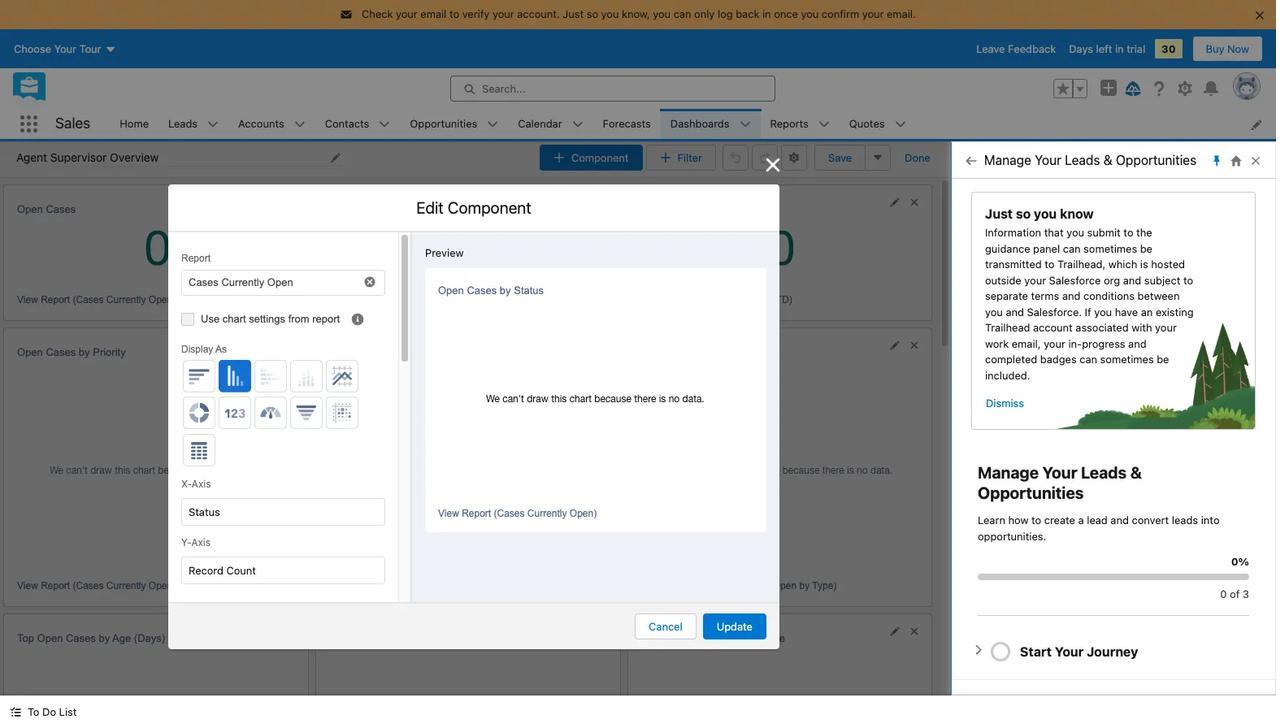 Task type: locate. For each thing, give the bounding box(es) containing it.
2 horizontal spatial opportunities
[[1116, 153, 1197, 167]]

1 horizontal spatial just
[[985, 206, 1013, 221]]

1 vertical spatial just
[[985, 206, 1013, 221]]

manage
[[984, 153, 1032, 167], [978, 463, 1039, 482]]

manage inside manage your leads & opportunities
[[978, 463, 1039, 482]]

in-
[[1068, 337, 1082, 350]]

be down existing
[[1157, 353, 1169, 366]]

opportunities
[[410, 117, 477, 130], [1116, 153, 1197, 167], [978, 484, 1084, 502]]

just up information
[[985, 206, 1013, 221]]

0 vertical spatial &
[[1104, 153, 1113, 167]]

0 horizontal spatial so
[[587, 7, 598, 20]]

opportunities inside manage your leads & opportunities
[[978, 484, 1084, 502]]

if
[[1085, 305, 1091, 318]]

calendar list item
[[508, 109, 593, 139]]

only
[[694, 7, 715, 20]]

your up create
[[1043, 463, 1078, 482]]

completed
[[985, 353, 1037, 366]]

manage your leads & opportunities
[[984, 153, 1197, 167], [978, 463, 1142, 502]]

your left the email.
[[862, 7, 884, 20]]

to down hosted
[[1184, 274, 1193, 287]]

between
[[1138, 289, 1180, 302]]

list containing home
[[110, 109, 1276, 139]]

list
[[110, 109, 1276, 139]]

your
[[1035, 153, 1062, 167], [1043, 463, 1078, 482], [1055, 644, 1084, 659]]

your
[[396, 7, 418, 20], [493, 7, 514, 20], [862, 7, 884, 20], [1024, 274, 1046, 287], [1155, 321, 1177, 334], [1044, 337, 1066, 350]]

be down the the on the right of page
[[1140, 242, 1153, 255]]

0%
[[1231, 555, 1249, 568]]

can for to
[[674, 7, 691, 20]]

0 vertical spatial just
[[563, 7, 584, 20]]

leads up lead in the bottom of the page
[[1081, 463, 1127, 482]]

leads right home
[[168, 117, 198, 130]]

0 horizontal spatial opportunities
[[410, 117, 477, 130]]

leads
[[168, 117, 198, 130], [1065, 153, 1100, 167], [1081, 463, 1127, 482]]

1 vertical spatial be
[[1157, 353, 1169, 366]]

calendar
[[518, 117, 562, 130]]

to right email
[[449, 7, 459, 20]]

quotes
[[849, 117, 885, 130]]

be
[[1140, 242, 1153, 255], [1157, 353, 1169, 366]]

can left only
[[674, 7, 691, 20]]

opportunities inside list item
[[410, 117, 477, 130]]

check
[[362, 7, 393, 20]]

know
[[1060, 206, 1094, 221]]

you up that
[[1034, 206, 1057, 221]]

left
[[1096, 42, 1112, 55]]

opportunities link
[[400, 109, 487, 139]]

email
[[421, 7, 447, 20]]

0 vertical spatial leads
[[168, 117, 198, 130]]

1 horizontal spatial in
[[1115, 42, 1124, 55]]

1 horizontal spatial &
[[1130, 463, 1142, 482]]

& up convert
[[1130, 463, 1142, 482]]

1 vertical spatial manage
[[978, 463, 1039, 482]]

to
[[449, 7, 459, 20], [1124, 226, 1134, 239], [1045, 258, 1055, 271], [1184, 274, 1193, 287], [1032, 514, 1041, 527]]

0 vertical spatial opportunities
[[410, 117, 477, 130]]

leads list item
[[159, 109, 229, 139]]

the
[[1136, 226, 1152, 239]]

once
[[774, 7, 798, 20]]

so up information
[[1016, 206, 1031, 221]]

and
[[1123, 274, 1141, 287], [1062, 289, 1081, 302], [1006, 305, 1024, 318], [1128, 337, 1147, 350], [1111, 514, 1129, 527]]

progress bar progress bar
[[978, 573, 1249, 580]]

& up the submit
[[1104, 153, 1113, 167]]

manage up information
[[984, 153, 1032, 167]]

just
[[563, 7, 584, 20], [985, 206, 1013, 221]]

days
[[1069, 42, 1093, 55]]

1 vertical spatial leads
[[1065, 153, 1100, 167]]

dashboards
[[670, 117, 730, 130]]

to do list
[[28, 706, 77, 719]]

1 vertical spatial your
[[1043, 463, 1078, 482]]

learn how to create a lead and convert leads into opportunities.
[[978, 514, 1220, 543]]

0 horizontal spatial in
[[762, 7, 771, 20]]

transmitted
[[985, 258, 1042, 271]]

manage your leads & opportunities up know
[[984, 153, 1197, 167]]

start your journey button
[[1020, 643, 1138, 660]]

log
[[718, 7, 733, 20]]

your inside dropdown button
[[1055, 644, 1084, 659]]

0 vertical spatial can
[[674, 7, 691, 20]]

leads up know
[[1065, 153, 1100, 167]]

create
[[1044, 514, 1075, 527]]

you right once
[[801, 7, 819, 20]]

1 vertical spatial opportunities
[[1116, 153, 1197, 167]]

you
[[601, 7, 619, 20], [653, 7, 671, 20], [801, 7, 819, 20], [1034, 206, 1057, 221], [1067, 226, 1084, 239], [985, 305, 1003, 318], [1094, 305, 1112, 318]]

you down know
[[1067, 226, 1084, 239]]

0 vertical spatial be
[[1140, 242, 1153, 255]]

2 vertical spatial opportunities
[[978, 484, 1084, 502]]

contacts list item
[[315, 109, 400, 139]]

reports list item
[[760, 109, 840, 139]]

progress bar
[[991, 642, 1010, 662]]

just right account. at left top
[[563, 7, 584, 20]]

confirm
[[822, 7, 859, 20]]

home link
[[110, 109, 159, 139]]

& inside manage your leads & opportunities
[[1130, 463, 1142, 482]]

that
[[1044, 226, 1064, 239]]

1 horizontal spatial opportunities
[[978, 484, 1084, 502]]

1 vertical spatial &
[[1130, 463, 1142, 482]]

sometimes down the submit
[[1084, 242, 1137, 255]]

manage your leads & opportunities up create
[[978, 463, 1142, 502]]

dashboards link
[[661, 109, 739, 139]]

your left email
[[396, 7, 418, 20]]

your down existing
[[1155, 321, 1177, 334]]

learn
[[978, 514, 1005, 527]]

in right back
[[762, 7, 771, 20]]

1 vertical spatial can
[[1063, 242, 1081, 255]]

sometimes down progress
[[1100, 353, 1154, 366]]

sometimes
[[1084, 242, 1137, 255], [1100, 353, 1154, 366]]

search...
[[482, 82, 525, 95]]

group
[[1053, 78, 1088, 98]]

0 vertical spatial your
[[1035, 153, 1062, 167]]

and up the trailhead
[[1006, 305, 1024, 318]]

trailhead
[[985, 321, 1030, 334]]

list
[[59, 706, 77, 719]]

org
[[1104, 274, 1120, 287]]

2 vertical spatial leads
[[1081, 463, 1127, 482]]

in right left
[[1115, 42, 1124, 55]]

to down panel at the right of page
[[1045, 258, 1055, 271]]

1 horizontal spatial so
[[1016, 206, 1031, 221]]

your right verify
[[493, 7, 514, 20]]

and down which at top
[[1123, 274, 1141, 287]]

manage up how
[[978, 463, 1039, 482]]

a
[[1078, 514, 1084, 527]]

so inside just so you know information that you submit to the guidance panel can sometimes be transmitted to trailhead, which is hosted outside your salesforce org and subject to separate terms and conditions between you and salesforce. if you have an existing trailhead account associated with your work email, your in-progress and completed badges can sometimes be included.
[[1016, 206, 1031, 221]]

your up the terms
[[1024, 274, 1046, 287]]

convert
[[1132, 514, 1169, 527]]

which
[[1109, 258, 1137, 271]]

can for know
[[1063, 242, 1081, 255]]

submit
[[1087, 226, 1121, 239]]

reports link
[[760, 109, 818, 139]]

your up know
[[1035, 153, 1062, 167]]

your right start
[[1055, 644, 1084, 659]]

so
[[587, 7, 598, 20], [1016, 206, 1031, 221]]

can up trailhead,
[[1063, 242, 1081, 255]]

information
[[985, 226, 1041, 239]]

2 vertical spatial can
[[1080, 353, 1097, 366]]

so left the know, at the top of page
[[587, 7, 598, 20]]

you right if
[[1094, 305, 1112, 318]]

to left the the on the right of page
[[1124, 226, 1134, 239]]

to right how
[[1032, 514, 1041, 527]]

2 vertical spatial your
[[1055, 644, 1084, 659]]

can down in-
[[1080, 353, 1097, 366]]

progress
[[1082, 337, 1125, 350]]

badges
[[1040, 353, 1077, 366]]

just inside just so you know information that you submit to the guidance panel can sometimes be transmitted to trailhead, which is hosted outside your salesforce org and subject to separate terms and conditions between you and salesforce. if you have an existing trailhead account associated with your work email, your in-progress and completed badges can sometimes be included.
[[985, 206, 1013, 221]]

opportunities list item
[[400, 109, 508, 139]]

start your journey
[[1020, 644, 1138, 659]]

do
[[42, 706, 56, 719]]

panel
[[1033, 242, 1060, 255]]

salesforce.
[[1027, 305, 1082, 318]]

dashboards list item
[[661, 109, 760, 139]]

and right lead in the bottom of the page
[[1111, 514, 1129, 527]]

forecasts link
[[593, 109, 661, 139]]

1 vertical spatial so
[[1016, 206, 1031, 221]]



Task type: describe. For each thing, give the bounding box(es) containing it.
outside
[[985, 274, 1022, 287]]

check your email to verify your account. just so you know, you can only log back in once you confirm your email.
[[362, 7, 916, 20]]

sales
[[55, 115, 90, 132]]

subject
[[1144, 274, 1181, 287]]

1 vertical spatial in
[[1115, 42, 1124, 55]]

leave feedback
[[976, 42, 1056, 55]]

now
[[1227, 42, 1249, 55]]

0 horizontal spatial be
[[1140, 242, 1153, 255]]

with
[[1132, 321, 1152, 334]]

associated
[[1076, 321, 1129, 334]]

quotes link
[[840, 109, 895, 139]]

0% status
[[978, 545, 1249, 602]]

1 vertical spatial manage your leads & opportunities
[[978, 463, 1142, 502]]

1 vertical spatial sometimes
[[1100, 353, 1154, 366]]

forecasts
[[603, 117, 651, 130]]

included.
[[985, 369, 1030, 382]]

start
[[1020, 644, 1052, 659]]

leads inside "list item"
[[168, 117, 198, 130]]

into
[[1201, 514, 1220, 527]]

to do list button
[[0, 696, 86, 728]]

contacts link
[[315, 109, 379, 139]]

salesforce
[[1049, 274, 1101, 287]]

contacts
[[325, 117, 369, 130]]

verify
[[462, 7, 490, 20]]

you right the know, at the top of page
[[653, 7, 671, 20]]

1 horizontal spatial be
[[1157, 353, 1169, 366]]

trial
[[1127, 42, 1145, 55]]

leave feedback link
[[976, 42, 1056, 55]]

hosted
[[1151, 258, 1185, 271]]

terms
[[1031, 289, 1059, 302]]

leads inside manage your leads & opportunities
[[1081, 463, 1127, 482]]

buy
[[1206, 42, 1225, 55]]

0 vertical spatial in
[[762, 7, 771, 20]]

leads
[[1172, 514, 1198, 527]]

0 vertical spatial sometimes
[[1084, 242, 1137, 255]]

calendar link
[[508, 109, 572, 139]]

separate
[[985, 289, 1028, 302]]

guidance
[[985, 242, 1030, 255]]

0 vertical spatial so
[[587, 7, 598, 20]]

an
[[1141, 305, 1153, 318]]

and down with
[[1128, 337, 1147, 350]]

just so you know information that you submit to the guidance panel can sometimes be transmitted to trailhead, which is hosted outside your salesforce org and subject to separate terms and conditions between you and salesforce. if you have an existing trailhead account associated with your work email, your in-progress and completed badges can sometimes be included.
[[985, 206, 1194, 382]]

search... button
[[450, 75, 775, 101]]

30
[[1162, 42, 1176, 55]]

you down separate at the right top
[[985, 305, 1003, 318]]

your down account
[[1044, 337, 1066, 350]]

and down salesforce on the top right of page
[[1062, 289, 1081, 302]]

you left the know, at the top of page
[[601, 7, 619, 20]]

your inside manage your leads & opportunities
[[1043, 463, 1078, 482]]

0 vertical spatial manage your leads & opportunities
[[984, 153, 1197, 167]]

existing
[[1156, 305, 1194, 318]]

0 vertical spatial manage
[[984, 153, 1032, 167]]

trailhead,
[[1058, 258, 1106, 271]]

leave
[[976, 42, 1005, 55]]

home
[[120, 117, 149, 130]]

dismiss button
[[985, 390, 1025, 416]]

to
[[28, 706, 39, 719]]

journey
[[1087, 644, 1138, 659]]

how
[[1008, 514, 1029, 527]]

have
[[1115, 305, 1138, 318]]

is
[[1140, 258, 1148, 271]]

account
[[1033, 321, 1073, 334]]

accounts
[[238, 117, 284, 130]]

know,
[[622, 7, 650, 20]]

days left in trial
[[1069, 42, 1145, 55]]

opportunities.
[[978, 530, 1046, 543]]

buy now button
[[1192, 35, 1263, 61]]

quotes list item
[[840, 109, 916, 139]]

reports
[[770, 117, 809, 130]]

0 horizontal spatial just
[[563, 7, 584, 20]]

0 horizontal spatial &
[[1104, 153, 1113, 167]]

and inside learn how to create a lead and convert leads into opportunities.
[[1111, 514, 1129, 527]]

text default image
[[10, 707, 21, 718]]

accounts list item
[[229, 109, 315, 139]]

account.
[[517, 7, 560, 20]]

work
[[985, 337, 1009, 350]]

feedback
[[1008, 42, 1056, 55]]

to inside learn how to create a lead and convert leads into opportunities.
[[1032, 514, 1041, 527]]

conditions
[[1084, 289, 1135, 302]]

accounts link
[[229, 109, 294, 139]]

leads link
[[159, 109, 207, 139]]

buy now
[[1206, 42, 1249, 55]]

back
[[736, 7, 760, 20]]

email.
[[887, 7, 916, 20]]

lead
[[1087, 514, 1108, 527]]



Task type: vqa. For each thing, say whether or not it's contained in the screenshot.
Progress Bar 'progress bar'
yes



